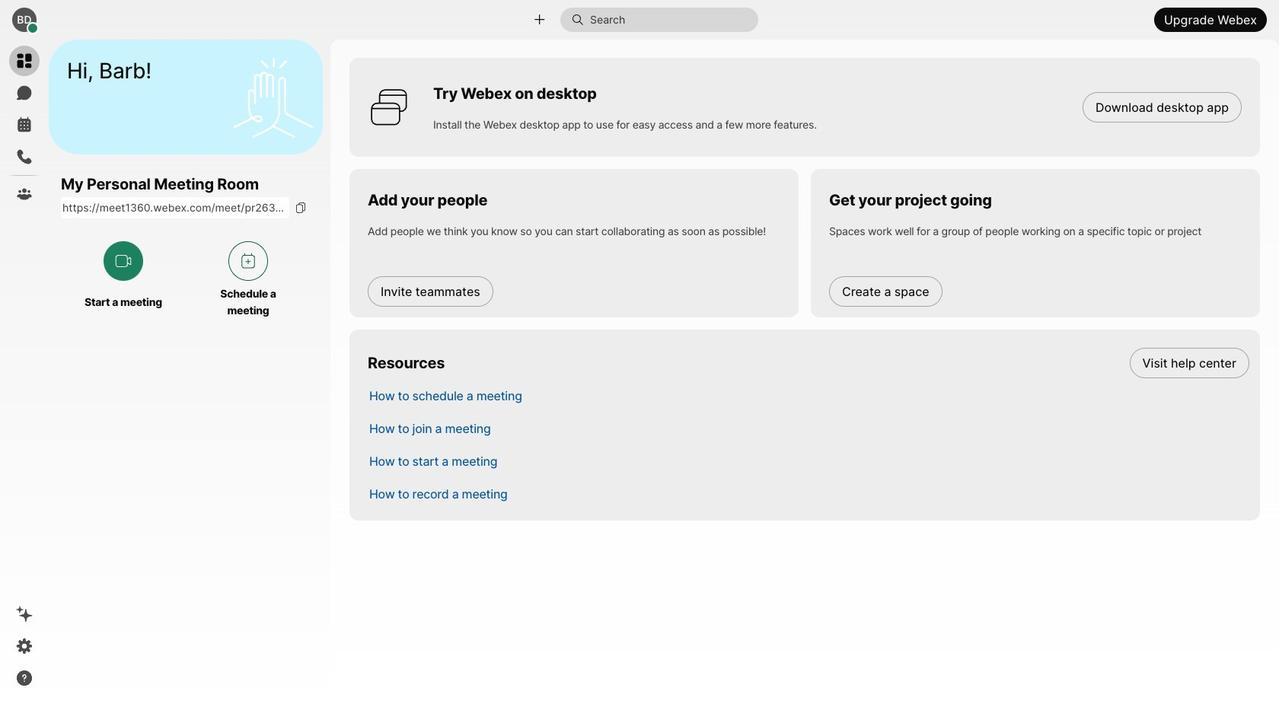Task type: describe. For each thing, give the bounding box(es) containing it.
5 list item from the top
[[357, 477, 1260, 510]]



Task type: vqa. For each thing, say whether or not it's contained in the screenshot.
tab list
no



Task type: locate. For each thing, give the bounding box(es) containing it.
webex tab list
[[9, 46, 40, 209]]

two hands high fiving image
[[228, 51, 319, 143]]

None text field
[[61, 197, 289, 219]]

4 list item from the top
[[357, 445, 1260, 477]]

list item
[[357, 346, 1260, 379], [357, 379, 1260, 412], [357, 412, 1260, 445], [357, 445, 1260, 477], [357, 477, 1260, 510]]

1 list item from the top
[[357, 346, 1260, 379]]

2 list item from the top
[[357, 379, 1260, 412]]

3 list item from the top
[[357, 412, 1260, 445]]

navigation
[[0, 40, 49, 707]]



